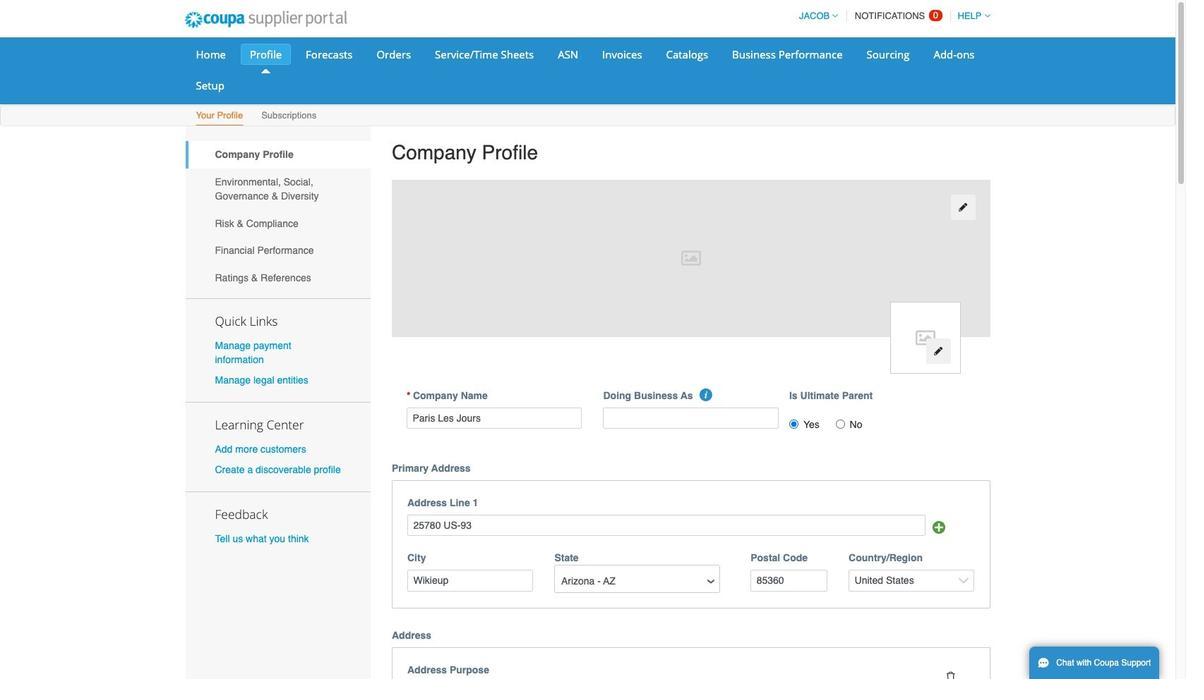 Task type: vqa. For each thing, say whether or not it's contained in the screenshot.
center
no



Task type: describe. For each thing, give the bounding box(es) containing it.
logo image
[[890, 302, 961, 374]]

coupa supplier portal image
[[175, 2, 357, 37]]

change image image for 'logo'
[[933, 347, 943, 357]]

Select an Option text field
[[556, 571, 719, 593]]

change image image for background image
[[958, 203, 968, 213]]

additional information image
[[700, 389, 712, 401]]



Task type: locate. For each thing, give the bounding box(es) containing it.
remove image
[[946, 672, 956, 680]]

None text field
[[407, 408, 582, 429], [603, 408, 779, 429], [407, 571, 533, 592], [407, 408, 582, 429], [603, 408, 779, 429], [407, 571, 533, 592]]

change image image
[[958, 203, 968, 213], [933, 347, 943, 357]]

add image
[[933, 522, 946, 535]]

None radio
[[789, 420, 798, 429], [836, 420, 845, 429], [789, 420, 798, 429], [836, 420, 845, 429]]

0 vertical spatial change image image
[[958, 203, 968, 213]]

0 horizontal spatial change image image
[[933, 347, 943, 357]]

1 horizontal spatial change image image
[[958, 203, 968, 213]]

1 vertical spatial change image image
[[933, 347, 943, 357]]

None text field
[[407, 515, 925, 537], [751, 571, 828, 592], [407, 515, 925, 537], [751, 571, 828, 592]]

navigation
[[793, 2, 990, 30]]

background image
[[392, 180, 990, 337]]



